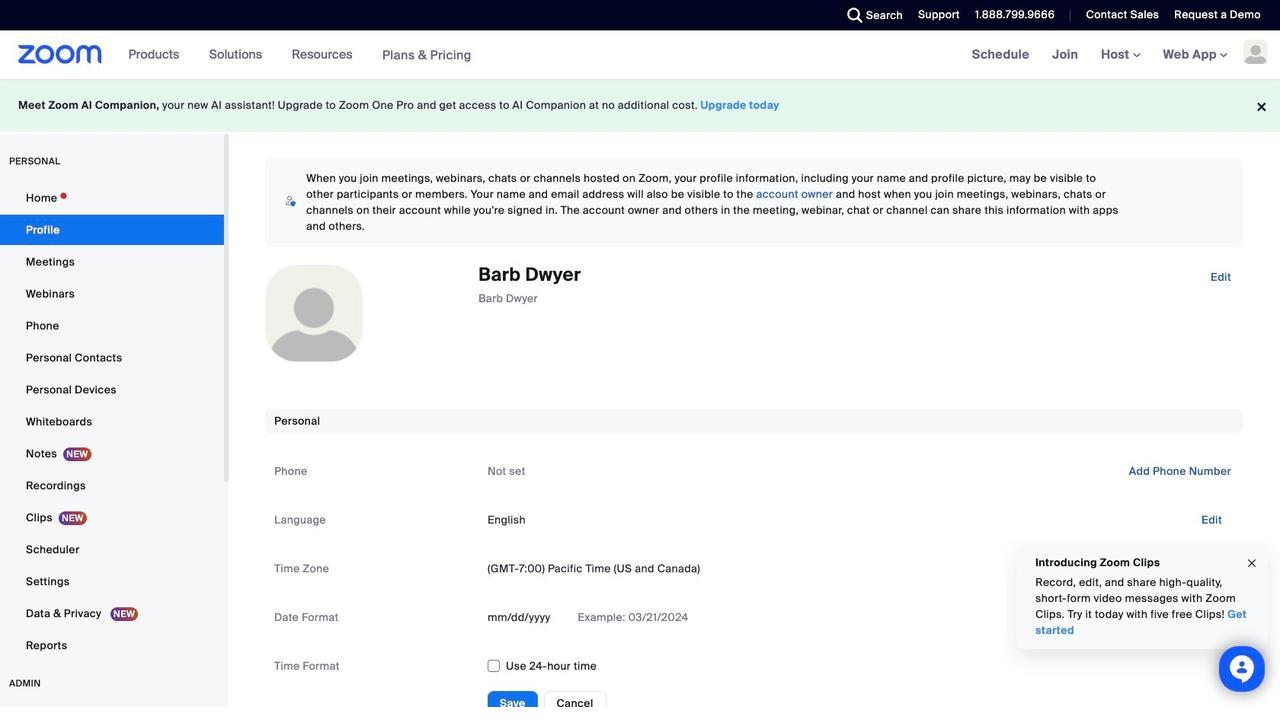 Task type: describe. For each thing, give the bounding box(es) containing it.
personal menu menu
[[0, 183, 224, 663]]

close image
[[1246, 555, 1258, 573]]

user photo image
[[266, 266, 362, 362]]

zoom logo image
[[18, 45, 102, 64]]



Task type: vqa. For each thing, say whether or not it's contained in the screenshot.
Share BUTTON
no



Task type: locate. For each thing, give the bounding box(es) containing it.
edit user photo image
[[302, 307, 326, 321]]

profile picture image
[[1243, 40, 1268, 64]]

banner
[[0, 30, 1280, 80]]

footer
[[0, 79, 1280, 132]]

meetings navigation
[[961, 30, 1280, 80]]

product information navigation
[[117, 30, 483, 80]]



